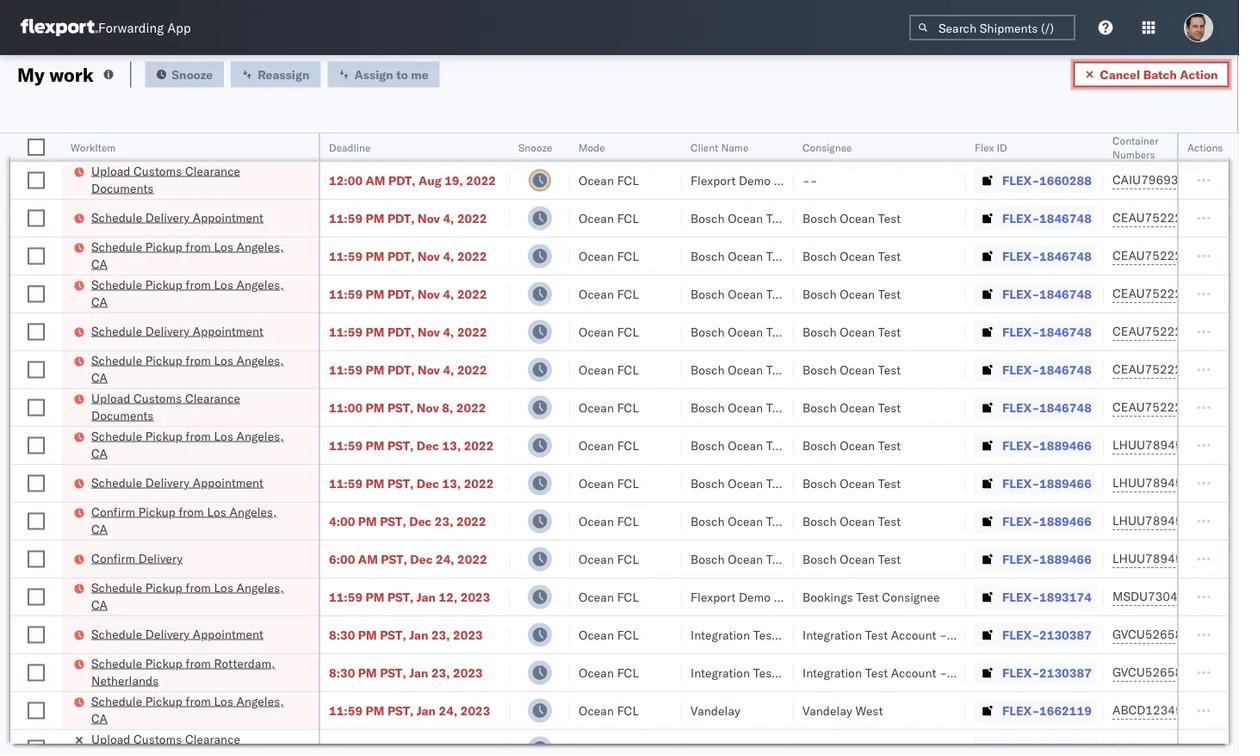 Task type: locate. For each thing, give the bounding box(es) containing it.
0 vertical spatial upload
[[91, 163, 130, 178]]

3 schedule pickup from los angeles, ca button from the top
[[91, 352, 296, 388]]

pst, for upload customs clearance documents link corresponding to 11:00 pm pst, nov 8, 2022
[[387, 400, 414, 415]]

flex-1889466 for schedule delivery appointment
[[1003, 476, 1092, 491]]

2 vertical spatial upload customs clearance documents link
[[91, 731, 296, 755]]

test
[[766, 211, 789, 226], [878, 211, 901, 226], [766, 248, 789, 264], [878, 248, 901, 264], [766, 286, 789, 301], [878, 286, 901, 301], [766, 324, 789, 339], [878, 324, 901, 339], [766, 362, 789, 377], [878, 362, 901, 377], [766, 400, 789, 415], [878, 400, 901, 415], [766, 438, 789, 453], [878, 438, 901, 453], [766, 476, 789, 491], [878, 476, 901, 491], [766, 514, 789, 529], [878, 514, 901, 529], [766, 552, 789, 567], [878, 552, 901, 567], [856, 590, 879, 605], [865, 627, 888, 643], [865, 665, 888, 680]]

2022 for second schedule delivery appointment "link" from the top of the page
[[457, 324, 487, 339]]

0 vertical spatial karl
[[950, 627, 972, 643]]

flex id button
[[966, 137, 1087, 154]]

3 hlxu6 from the top
[[1204, 286, 1239, 301]]

2130387 up 1662119
[[1040, 665, 1092, 680]]

flexport demo consignee for bookings test consignee
[[691, 590, 832, 605]]

lhuu7894563, uetu5
[[1113, 438, 1239, 453], [1113, 475, 1239, 491], [1113, 513, 1239, 528], [1113, 551, 1239, 566]]

demo down name
[[739, 173, 771, 188]]

0 vertical spatial am
[[366, 173, 385, 188]]

vandelay
[[691, 703, 741, 718], [803, 703, 852, 718]]

flex-2130387 button
[[975, 623, 1095, 647], [975, 623, 1095, 647], [975, 661, 1095, 685], [975, 661, 1095, 685]]

flex-2130387 down flex-1893174
[[1003, 627, 1092, 643]]

1 lhuu7894563, from the top
[[1113, 438, 1202, 453]]

client name button
[[682, 137, 777, 154]]

2 integration test account - karl lagerfeld from the top
[[803, 665, 1027, 680]]

tes for third schedule delivery appointment button from the bottom of the page
[[1225, 324, 1239, 339]]

flex-2130387
[[1003, 627, 1092, 643], [1003, 665, 1092, 680]]

1 vertical spatial karl
[[950, 665, 972, 680]]

flex-1662119 button
[[975, 699, 1095, 723], [975, 699, 1095, 723]]

2 ceau7522281, from the top
[[1113, 248, 1201, 263]]

1 vertical spatial upload customs clearance documents link
[[91, 390, 296, 424]]

pm for 6th schedule pickup from los angeles, ca 'link' from the bottom of the page
[[366, 248, 385, 264]]

2 11:59 from the top
[[329, 248, 363, 264]]

1 upload customs clearance documents link from the top
[[91, 162, 296, 197]]

11 ocean fcl from the top
[[579, 552, 639, 567]]

--
[[803, 173, 818, 188], [1225, 703, 1239, 718]]

tes for third the "schedule pickup from los angeles, ca" button
[[1225, 362, 1239, 377]]

1 schedule delivery appointment link from the top
[[91, 209, 263, 226]]

8 fcl from the top
[[617, 438, 639, 453]]

uetu5 for confirm pickup from los angeles, ca
[[1205, 513, 1239, 528]]

ca
[[91, 256, 108, 271], [91, 294, 108, 309], [91, 370, 108, 385], [91, 446, 108, 461], [91, 522, 108, 537], [91, 597, 108, 612], [91, 711, 108, 726]]

1 upload customs clearance documents button from the top
[[91, 162, 296, 199]]

1 demo from the top
[[739, 173, 771, 188]]

dec down 11:00 pm pst, nov 8, 2022
[[417, 438, 439, 453]]

2 vertical spatial ma
[[1225, 665, 1239, 680]]

2 upload customs clearance documents from the top
[[91, 391, 240, 423]]

3 lhuu7894563, uetu5 from the top
[[1113, 513, 1239, 528]]

confirm for confirm pickup from los angeles, ca
[[91, 504, 135, 519]]

angeles, for 6th schedule pickup from los angeles, ca 'link' from the bottom of the page
[[236, 239, 284, 254]]

confirm delivery button
[[91, 550, 183, 569]]

0 horizontal spatial vandelay
[[691, 703, 741, 718]]

4 fcl from the top
[[617, 286, 639, 301]]

ocean
[[579, 173, 614, 188], [579, 211, 614, 226], [728, 211, 763, 226], [840, 211, 875, 226], [579, 248, 614, 264], [728, 248, 763, 264], [840, 248, 875, 264], [579, 286, 614, 301], [728, 286, 763, 301], [840, 286, 875, 301], [579, 324, 614, 339], [728, 324, 763, 339], [840, 324, 875, 339], [579, 362, 614, 377], [728, 362, 763, 377], [840, 362, 875, 377], [579, 400, 614, 415], [728, 400, 763, 415], [840, 400, 875, 415], [579, 438, 614, 453], [728, 438, 763, 453], [840, 438, 875, 453], [579, 476, 614, 491], [728, 476, 763, 491], [840, 476, 875, 491], [579, 514, 614, 529], [728, 514, 763, 529], [840, 514, 875, 529], [579, 552, 614, 567], [728, 552, 763, 567], [840, 552, 875, 567], [579, 590, 614, 605], [579, 627, 614, 643], [579, 665, 614, 680], [579, 703, 614, 718]]

10 resize handle column header from the left
[[1208, 134, 1229, 755]]

0 vertical spatial flexport
[[691, 173, 736, 188]]

0 vertical spatial integration test account - karl lagerfeld
[[803, 627, 1027, 643]]

documents for 11:00 pm pst, nov 8, 2022
[[91, 408, 154, 423]]

2 vertical spatial 23,
[[431, 665, 450, 680]]

2022 for fourth schedule pickup from los angeles, ca 'link' from the bottom of the page
[[457, 362, 487, 377]]

2 vertical spatial upload customs clearance documents
[[91, 732, 240, 755]]

1 vertical spatial am
[[358, 552, 378, 567]]

3 uetu5 from the top
[[1205, 513, 1239, 528]]

resize handle column header
[[41, 134, 62, 755], [298, 134, 319, 755], [489, 134, 510, 755], [550, 134, 570, 755], [661, 134, 682, 755], [773, 134, 794, 755], [946, 134, 966, 755], [1084, 134, 1104, 755], [1195, 134, 1216, 755], [1208, 134, 1229, 755]]

2022 for confirm pickup from los angeles, ca link
[[456, 514, 486, 529]]

flex-1889466 button
[[975, 434, 1095, 458], [975, 434, 1095, 458], [975, 472, 1095, 496], [975, 472, 1095, 496], [975, 509, 1095, 534], [975, 509, 1095, 534], [975, 547, 1095, 571], [975, 547, 1095, 571]]

1 horizontal spatial vandelay
[[803, 703, 852, 718]]

0 vertical spatial upload customs clearance documents link
[[91, 162, 296, 197]]

5 schedule pickup from los angeles, ca from the top
[[91, 580, 284, 612]]

2 customs from the top
[[134, 391, 182, 406]]

0 vertical spatial flexport demo consignee
[[691, 173, 832, 188]]

5 flex- from the top
[[1003, 324, 1040, 339]]

10 schedule from the top
[[91, 656, 142, 671]]

schedule delivery appointment button
[[91, 209, 263, 228], [91, 323, 263, 342], [91, 474, 263, 493], [91, 626, 263, 645]]

schedule pickup from los angeles, ca
[[91, 239, 284, 271], [91, 277, 284, 309], [91, 353, 284, 385], [91, 428, 284, 461], [91, 580, 284, 612], [91, 694, 284, 726]]

hlxu6 for 11:00 pm pst, nov 8, 2022's upload customs clearance documents button
[[1204, 400, 1239, 415]]

pst, for second schedule delivery appointment "link" from the bottom
[[387, 476, 414, 491]]

0 vertical spatial 8:30 pm pst, jan 23, 2023
[[329, 627, 483, 643]]

1 vertical spatial clearance
[[185, 391, 240, 406]]

1 vertical spatial integration test account - karl lagerfeld
[[803, 665, 1027, 680]]

1 ma from the top
[[1225, 590, 1239, 605]]

1 vertical spatial 24,
[[439, 703, 458, 718]]

los inside confirm pickup from los angeles, ca
[[207, 504, 226, 519]]

2130387
[[1040, 627, 1092, 643], [1040, 665, 1092, 680]]

2 ca from the top
[[91, 294, 108, 309]]

4 ceau7522281, hlxu6 from the top
[[1113, 324, 1239, 339]]

1 vertical spatial 13,
[[442, 476, 461, 491]]

forwarding app link
[[21, 19, 191, 36]]

upload customs clearance documents button
[[91, 162, 296, 199], [91, 390, 296, 426]]

lhuu7894563, for schedule delivery appointment
[[1113, 475, 1202, 491]]

pst,
[[387, 400, 414, 415], [387, 438, 414, 453], [387, 476, 414, 491], [380, 514, 406, 529], [381, 552, 407, 567], [387, 590, 414, 605], [380, 627, 406, 643], [380, 665, 406, 680], [387, 703, 414, 718]]

schedule pickup from los angeles, ca link
[[91, 238, 296, 273], [91, 276, 296, 310], [91, 352, 296, 386], [91, 428, 296, 462], [91, 579, 296, 614], [91, 693, 296, 727]]

cancel batch action
[[1100, 67, 1218, 82]]

1889466 for schedule delivery appointment
[[1040, 476, 1092, 491]]

flexport for bookings test consignee
[[691, 590, 736, 605]]

2 ocean fcl from the top
[[579, 211, 639, 226]]

flexport demo consignee
[[691, 173, 832, 188], [691, 590, 832, 605]]

24, for 2022
[[436, 552, 454, 567]]

13, down '8,'
[[442, 438, 461, 453]]

23, for schedule pickup from rotterdam, netherlands
[[431, 665, 450, 680]]

demo for bookings test consignee
[[739, 590, 771, 605]]

1 customs from the top
[[134, 163, 182, 178]]

0 vertical spatial documents
[[91, 180, 154, 196]]

2 vertical spatial customs
[[134, 732, 182, 747]]

vandelay for vandelay west
[[803, 703, 852, 718]]

jan
[[417, 590, 436, 605], [409, 627, 428, 643], [409, 665, 428, 680], [417, 703, 436, 718]]

pickup inside confirm pickup from los angeles, ca
[[138, 504, 176, 519]]

confirm inside confirm pickup from los angeles, ca
[[91, 504, 135, 519]]

2 uetu5 from the top
[[1205, 475, 1239, 491]]

ma
[[1225, 590, 1239, 605], [1225, 627, 1239, 643], [1225, 665, 1239, 680]]

dec
[[417, 438, 439, 453], [417, 476, 439, 491], [409, 514, 432, 529], [410, 552, 433, 567]]

11 schedule from the top
[[91, 694, 142, 709]]

flex-1889466
[[1003, 438, 1092, 453], [1003, 476, 1092, 491], [1003, 514, 1092, 529], [1003, 552, 1092, 567]]

los for third the "schedule pickup from los angeles, ca" button
[[214, 353, 233, 368]]

13 ocean fcl from the top
[[579, 627, 639, 643]]

7 schedule from the top
[[91, 475, 142, 490]]

1 vertical spatial 8:30
[[329, 665, 355, 680]]

0 vertical spatial account
[[891, 627, 937, 643]]

8:30
[[329, 627, 355, 643], [329, 665, 355, 680]]

gvcu5265864 down msdu7304509
[[1113, 627, 1198, 642]]

flex-1846748 button
[[975, 206, 1095, 230], [975, 206, 1095, 230], [975, 244, 1095, 268], [975, 244, 1095, 268], [975, 282, 1095, 306], [975, 282, 1095, 306], [975, 320, 1095, 344], [975, 320, 1095, 344], [975, 358, 1095, 382], [975, 358, 1095, 382], [975, 396, 1095, 420], [975, 396, 1095, 420]]

lagerfeld down flex-1893174
[[976, 627, 1027, 643]]

0 vertical spatial confirm
[[91, 504, 135, 519]]

uetu5
[[1205, 438, 1239, 453], [1205, 475, 1239, 491], [1205, 513, 1239, 528], [1205, 551, 1239, 566]]

11:59 pm pst, dec 13, 2022 down 11:00 pm pst, nov 8, 2022
[[329, 438, 494, 453]]

1 vertical spatial flexport
[[691, 590, 736, 605]]

2 vertical spatial documents
[[91, 749, 154, 755]]

0 vertical spatial 13,
[[442, 438, 461, 453]]

2 lhuu7894563, uetu5 from the top
[[1113, 475, 1239, 491]]

customs
[[134, 163, 182, 178], [134, 391, 182, 406], [134, 732, 182, 747]]

dec up the 6:00 am pst, dec 24, 2022
[[409, 514, 432, 529]]

2 schedule delivery appointment from the top
[[91, 323, 263, 338]]

los for 5th the "schedule pickup from los angeles, ca" button from the bottom of the page
[[214, 277, 233, 292]]

23,
[[435, 514, 454, 529], [431, 627, 450, 643], [431, 665, 450, 680]]

2 vandelay from the left
[[803, 703, 852, 718]]

0 vertical spatial 11:59 pm pst, dec 13, 2022
[[329, 438, 494, 453]]

11:59 pm pdt, nov 4, 2022
[[329, 211, 487, 226], [329, 248, 487, 264], [329, 286, 487, 301], [329, 324, 487, 339], [329, 362, 487, 377]]

angeles, for confirm pickup from los angeles, ca link
[[230, 504, 277, 519]]

bosch ocean test
[[691, 211, 789, 226], [803, 211, 901, 226], [691, 248, 789, 264], [803, 248, 901, 264], [691, 286, 789, 301], [803, 286, 901, 301], [691, 324, 789, 339], [803, 324, 901, 339], [691, 362, 789, 377], [803, 362, 901, 377], [691, 400, 789, 415], [803, 400, 901, 415], [691, 438, 789, 453], [803, 438, 901, 453], [691, 476, 789, 491], [803, 476, 901, 491], [691, 514, 789, 529], [803, 514, 901, 529], [691, 552, 789, 567], [803, 552, 901, 567]]

confirm delivery link
[[91, 550, 183, 567]]

customs for 12:00
[[134, 163, 182, 178]]

clearance for 12:00 am pdt, aug 19, 2022
[[185, 163, 240, 178]]

2 vertical spatial clearance
[[185, 732, 240, 747]]

11:59
[[329, 211, 363, 226], [329, 248, 363, 264], [329, 286, 363, 301], [329, 324, 363, 339], [329, 362, 363, 377], [329, 438, 363, 453], [329, 476, 363, 491], [329, 590, 363, 605], [329, 703, 363, 718]]

None checkbox
[[28, 139, 45, 156], [28, 172, 45, 189], [28, 437, 45, 454], [28, 513, 45, 530], [28, 551, 45, 568], [28, 589, 45, 606], [28, 627, 45, 644], [28, 664, 45, 682], [28, 702, 45, 720], [28, 139, 45, 156], [28, 172, 45, 189], [28, 437, 45, 454], [28, 513, 45, 530], [28, 551, 45, 568], [28, 589, 45, 606], [28, 627, 45, 644], [28, 664, 45, 682], [28, 702, 45, 720]]

Search Shipments (/) text field
[[910, 15, 1076, 40]]

1 vertical spatial flex-2130387
[[1003, 665, 1092, 680]]

ab for schedule pickup from los angeles, ca
[[1225, 438, 1239, 453]]

4, for third schedule delivery appointment button from the bottom of the page
[[443, 324, 454, 339]]

integration down bookings
[[803, 627, 862, 643]]

caiu7969337
[[1113, 172, 1194, 187]]

lhuu7894563,
[[1113, 438, 1202, 453], [1113, 475, 1202, 491], [1113, 513, 1202, 528], [1113, 551, 1202, 566]]

3 schedule delivery appointment from the top
[[91, 475, 263, 490]]

1893174
[[1040, 590, 1092, 605]]

0 vertical spatial clearance
[[185, 163, 240, 178]]

4 lhuu7894563, uetu5 from the top
[[1113, 551, 1239, 566]]

hlxu6
[[1204, 210, 1239, 225], [1204, 248, 1239, 263], [1204, 286, 1239, 301], [1204, 324, 1239, 339], [1204, 362, 1239, 377], [1204, 400, 1239, 415]]

11:59 pm pst, dec 13, 2022 for schedule delivery appointment
[[329, 476, 494, 491]]

flex-1660288
[[1003, 173, 1092, 188]]

2 flex-1889466 from the top
[[1003, 476, 1092, 491]]

schedule
[[91, 210, 142, 225], [91, 239, 142, 254], [91, 277, 142, 292], [91, 323, 142, 338], [91, 353, 142, 368], [91, 428, 142, 444], [91, 475, 142, 490], [91, 580, 142, 595], [91, 627, 142, 642], [91, 656, 142, 671], [91, 694, 142, 709]]

2 confirm from the top
[[91, 551, 135, 566]]

1 schedule delivery appointment from the top
[[91, 210, 263, 225]]

1 vertical spatial documents
[[91, 408, 154, 423]]

fcl
[[617, 173, 639, 188], [617, 211, 639, 226], [617, 248, 639, 264], [617, 286, 639, 301], [617, 324, 639, 339], [617, 362, 639, 377], [617, 400, 639, 415], [617, 438, 639, 453], [617, 476, 639, 491], [617, 514, 639, 529], [617, 552, 639, 567], [617, 590, 639, 605], [617, 627, 639, 643], [617, 665, 639, 680], [617, 703, 639, 718]]

from inside schedule pickup from rotterdam, netherlands
[[186, 656, 211, 671]]

flex-1660288 button
[[975, 168, 1095, 193], [975, 168, 1095, 193]]

1 vertical spatial 11:59 pm pst, dec 13, 2022
[[329, 476, 494, 491]]

13, up the 4:00 pm pst, dec 23, 2022
[[442, 476, 461, 491]]

pm
[[366, 211, 385, 226], [366, 248, 385, 264], [366, 286, 385, 301], [366, 324, 385, 339], [366, 362, 385, 377], [366, 400, 385, 415], [366, 438, 385, 453], [366, 476, 385, 491], [358, 514, 377, 529], [366, 590, 385, 605], [358, 627, 377, 643], [358, 665, 377, 680], [366, 703, 385, 718]]

1 flexport demo consignee from the top
[[691, 173, 832, 188]]

4 schedule pickup from los angeles, ca link from the top
[[91, 428, 296, 462]]

2 13, from the top
[[442, 476, 461, 491]]

angeles,
[[236, 239, 284, 254], [236, 277, 284, 292], [236, 353, 284, 368], [236, 428, 284, 444], [230, 504, 277, 519], [236, 580, 284, 595], [236, 694, 284, 709]]

2 2130387 from the top
[[1040, 665, 1092, 680]]

3 schedule delivery appointment link from the top
[[91, 474, 263, 491]]

1 vertical spatial lagerfeld
[[976, 665, 1027, 680]]

0 vertical spatial integration
[[803, 627, 862, 643]]

consignee
[[803, 141, 852, 154], [774, 173, 832, 188], [774, 590, 832, 605], [882, 590, 940, 605]]

container numbers button
[[1104, 130, 1199, 161]]

dec for confirm pickup from los angeles, ca
[[409, 514, 432, 529]]

0 vertical spatial upload customs clearance documents
[[91, 163, 240, 196]]

2130387 down 1893174
[[1040, 627, 1092, 643]]

am right 6:00
[[358, 552, 378, 567]]

0 vertical spatial 23,
[[435, 514, 454, 529]]

upload customs clearance documents button for 11:00 pm pst, nov 8, 2022
[[91, 390, 296, 426]]

8:30 down 6:00
[[329, 627, 355, 643]]

pm for fifth schedule pickup from los angeles, ca 'link' from the bottom of the page
[[366, 286, 385, 301]]

2022
[[466, 173, 496, 188], [457, 211, 487, 226], [457, 248, 487, 264], [457, 286, 487, 301], [457, 324, 487, 339], [457, 362, 487, 377], [456, 400, 486, 415], [464, 438, 494, 453], [464, 476, 494, 491], [456, 514, 486, 529], [457, 552, 487, 567]]

pickup
[[145, 239, 183, 254], [145, 277, 183, 292], [145, 353, 183, 368], [145, 428, 183, 444], [138, 504, 176, 519], [145, 580, 183, 595], [145, 656, 183, 671], [145, 694, 183, 709]]

8:30 pm pst, jan 23, 2023 up 11:59 pm pst, jan 24, 2023 at left
[[329, 665, 483, 680]]

0 vertical spatial ma
[[1225, 590, 1239, 605]]

0 vertical spatial flex-2130387
[[1003, 627, 1092, 643]]

resize handle column header for flex id button
[[1084, 134, 1104, 755]]

1662119
[[1040, 703, 1092, 718]]

ab for schedule delivery appointment
[[1225, 476, 1239, 491]]

5 hlxu6 from the top
[[1204, 362, 1239, 377]]

1 schedule pickup from los angeles, ca link from the top
[[91, 238, 296, 273]]

2 11:59 pm pdt, nov 4, 2022 from the top
[[329, 248, 487, 264]]

0 vertical spatial --
[[803, 173, 818, 188]]

5 ca from the top
[[91, 522, 108, 537]]

karl
[[950, 627, 972, 643], [950, 665, 972, 680]]

am for pdt,
[[366, 173, 385, 188]]

23, down 12, at the left
[[431, 627, 450, 643]]

1 vertical spatial 2130387
[[1040, 665, 1092, 680]]

13,
[[442, 438, 461, 453], [442, 476, 461, 491]]

delivery
[[145, 210, 190, 225], [145, 323, 190, 338], [145, 475, 190, 490], [138, 551, 183, 566], [145, 627, 190, 642]]

13, for schedule pickup from los angeles, ca
[[442, 438, 461, 453]]

0 vertical spatial gvcu5265864
[[1113, 627, 1198, 642]]

upload customs clearance documents
[[91, 163, 240, 196], [91, 391, 240, 423], [91, 732, 240, 755]]

integration up "vandelay west"
[[803, 665, 862, 680]]

1 vertical spatial upload customs clearance documents
[[91, 391, 240, 423]]

11:59 pm pst, jan 12, 2023
[[329, 590, 490, 605]]

integration test account - karl lagerfeld down "bookings test consignee"
[[803, 627, 1027, 643]]

13 flex- from the top
[[1003, 627, 1040, 643]]

ceau7522281, hlxu6 for third the "schedule pickup from los angeles, ca" button
[[1113, 362, 1239, 377]]

6 ocean fcl from the top
[[579, 362, 639, 377]]

0 horizontal spatial --
[[803, 173, 818, 188]]

2022 for 6th schedule pickup from los angeles, ca 'link' from the bottom of the page
[[457, 248, 487, 264]]

demo left bookings
[[739, 590, 771, 605]]

angeles, inside confirm pickup from los angeles, ca
[[230, 504, 277, 519]]

4 11:59 from the top
[[329, 324, 363, 339]]

pdt,
[[388, 173, 416, 188], [387, 211, 415, 226], [387, 248, 415, 264], [387, 286, 415, 301], [387, 324, 415, 339], [387, 362, 415, 377]]

client name
[[691, 141, 749, 154]]

24,
[[436, 552, 454, 567], [439, 703, 458, 718]]

0 vertical spatial upload customs clearance documents button
[[91, 162, 296, 199]]

12,
[[439, 590, 458, 605]]

ab
[[1225, 438, 1239, 453], [1225, 476, 1239, 491], [1225, 514, 1239, 529], [1225, 552, 1239, 567]]

1 vertical spatial flexport demo consignee
[[691, 590, 832, 605]]

1 vertical spatial demo
[[739, 590, 771, 605]]

account
[[891, 627, 937, 643], [891, 665, 937, 680]]

work
[[49, 62, 94, 86]]

0 vertical spatial demo
[[739, 173, 771, 188]]

resize handle column header for consignee button
[[946, 134, 966, 755]]

0 vertical spatial 2130387
[[1040, 627, 1092, 643]]

5 4, from the top
[[443, 362, 454, 377]]

1 8:30 pm pst, jan 23, 2023 from the top
[[329, 627, 483, 643]]

5 flex-1846748 from the top
[[1003, 362, 1092, 377]]

1 vertical spatial upload
[[91, 391, 130, 406]]

integration test account - karl lagerfeld up west
[[803, 665, 1027, 680]]

8:30 pm pst, jan 23, 2023
[[329, 627, 483, 643], [329, 665, 483, 680]]

11:59 pm pst, dec 13, 2022 up the 4:00 pm pst, dec 23, 2022
[[329, 476, 494, 491]]

-- right abcd1234560
[[1225, 703, 1239, 718]]

ceau7522281, hlxu6 for first the "schedule pickup from los angeles, ca" button from the top
[[1113, 248, 1239, 263]]

2 11:59 pm pst, dec 13, 2022 from the top
[[329, 476, 494, 491]]

hlxu6 for 5th the "schedule pickup from los angeles, ca" button from the bottom of the page
[[1204, 286, 1239, 301]]

2 lagerfeld from the top
[[976, 665, 1027, 680]]

1 1889466 from the top
[[1040, 438, 1092, 453]]

2 gvcu5265864 from the top
[[1113, 665, 1198, 680]]

gvcu5265864 up abcd1234560
[[1113, 665, 1198, 680]]

3 1889466 from the top
[[1040, 514, 1092, 529]]

lagerfeld
[[976, 627, 1027, 643], [976, 665, 1027, 680]]

resize handle column header for deadline button
[[489, 134, 510, 755]]

pst, for 6th schedule pickup from los angeles, ca 'link'
[[387, 703, 414, 718]]

2 ceau7522281, hlxu6 from the top
[[1113, 248, 1239, 263]]

1 fcl from the top
[[617, 173, 639, 188]]

8:30 up 11:59 pm pst, jan 24, 2023 at left
[[329, 665, 355, 680]]

appointment
[[193, 210, 263, 225], [193, 323, 263, 338], [193, 475, 263, 490], [193, 627, 263, 642]]

am for pst,
[[358, 552, 378, 567]]

15 flex- from the top
[[1003, 703, 1040, 718]]

resize handle column header for workitem button
[[298, 134, 319, 755]]

forwarding
[[98, 19, 164, 36]]

0 vertical spatial 8:30
[[329, 627, 355, 643]]

lagerfeld up flex-1662119
[[976, 665, 1027, 680]]

resize handle column header for the mode button
[[661, 134, 682, 755]]

schedule pickup from los angeles, ca button
[[91, 238, 296, 274], [91, 276, 296, 312], [91, 352, 296, 388], [91, 428, 296, 464], [91, 579, 296, 615], [91, 693, 296, 729]]

1 uetu5 from the top
[[1205, 438, 1239, 453]]

2022 for 4th schedule pickup from los angeles, ca 'link' from the top of the page
[[464, 438, 494, 453]]

4,
[[443, 211, 454, 226], [443, 248, 454, 264], [443, 286, 454, 301], [443, 324, 454, 339], [443, 362, 454, 377]]

2 account from the top
[[891, 665, 937, 680]]

5 resize handle column header from the left
[[661, 134, 682, 755]]

los for third the "schedule pickup from los angeles, ca" button from the bottom of the page
[[214, 428, 233, 444]]

my
[[17, 62, 45, 86]]

from
[[186, 239, 211, 254], [186, 277, 211, 292], [186, 353, 211, 368], [186, 428, 211, 444], [179, 504, 204, 519], [186, 580, 211, 595], [186, 656, 211, 671], [186, 694, 211, 709]]

from inside confirm pickup from los angeles, ca
[[179, 504, 204, 519]]

23, up 11:59 pm pst, jan 24, 2023 at left
[[431, 665, 450, 680]]

0 vertical spatial customs
[[134, 163, 182, 178]]

1 vertical spatial integration
[[803, 665, 862, 680]]

11:00 pm pst, nov 8, 2022
[[329, 400, 486, 415]]

3 ab from the top
[[1225, 514, 1239, 529]]

1 vertical spatial ma
[[1225, 627, 1239, 643]]

flexport. image
[[21, 19, 98, 36]]

14 fcl from the top
[[617, 665, 639, 680]]

1 vertical spatial confirm
[[91, 551, 135, 566]]

nov
[[418, 211, 440, 226], [418, 248, 440, 264], [418, 286, 440, 301], [418, 324, 440, 339], [418, 362, 440, 377], [417, 400, 439, 415]]

confirm up confirm delivery
[[91, 504, 135, 519]]

12 ocean fcl from the top
[[579, 590, 639, 605]]

6 schedule pickup from los angeles, ca from the top
[[91, 694, 284, 726]]

1 vertical spatial gvcu5265864
[[1113, 665, 1198, 680]]

dec up the 4:00 pm pst, dec 23, 2022
[[417, 476, 439, 491]]

flex-1662119
[[1003, 703, 1092, 718]]

lhuu7894563, for schedule pickup from los angeles, ca
[[1113, 438, 1202, 453]]

-- down consignee button
[[803, 173, 818, 188]]

1 vertical spatial customs
[[134, 391, 182, 406]]

5 ceau7522281, hlxu6 from the top
[[1113, 362, 1239, 377]]

ma for schedule pickup from los angeles, ca
[[1225, 590, 1239, 605]]

4 hlxu6 from the top
[[1204, 324, 1239, 339]]

4 appointment from the top
[[193, 627, 263, 642]]

8:30 pm pst, jan 23, 2023 down '11:59 pm pst, jan 12, 2023' in the bottom of the page
[[329, 627, 483, 643]]

9 fcl from the top
[[617, 476, 639, 491]]

1 vertical spatial account
[[891, 665, 937, 680]]

23, up the 6:00 am pst, dec 24, 2022
[[435, 514, 454, 529]]

confirm pickup from los angeles, ca button
[[91, 503, 296, 540]]

schedule delivery appointment link
[[91, 209, 263, 226], [91, 323, 263, 340], [91, 474, 263, 491], [91, 626, 263, 643]]

confirm down confirm pickup from los angeles, ca
[[91, 551, 135, 566]]

1 vertical spatial upload customs clearance documents button
[[91, 390, 296, 426]]

2022 for upload customs clearance documents link corresponding to 11:00 pm pst, nov 8, 2022
[[456, 400, 486, 415]]

2 vertical spatial upload
[[91, 732, 130, 747]]

1 horizontal spatial --
[[1225, 703, 1239, 718]]

1 vandelay from the left
[[691, 703, 741, 718]]

am right 12:00
[[366, 173, 385, 188]]

deadline button
[[320, 137, 493, 154]]

3 flex- from the top
[[1003, 248, 1040, 264]]

None checkbox
[[28, 210, 45, 227], [28, 248, 45, 265], [28, 286, 45, 303], [28, 323, 45, 341], [28, 361, 45, 379], [28, 399, 45, 416], [28, 475, 45, 492], [28, 740, 45, 755], [28, 210, 45, 227], [28, 248, 45, 265], [28, 286, 45, 303], [28, 323, 45, 341], [28, 361, 45, 379], [28, 399, 45, 416], [28, 475, 45, 492], [28, 740, 45, 755]]

pm for schedule pickup from rotterdam, netherlands link
[[358, 665, 377, 680]]

6 ceau7522281, hlxu6 from the top
[[1113, 400, 1239, 415]]

2022 for fifth schedule pickup from los angeles, ca 'link' from the bottom of the page
[[457, 286, 487, 301]]

integration
[[803, 627, 862, 643], [803, 665, 862, 680]]

1 13, from the top
[[442, 438, 461, 453]]

ma for schedule pickup from rotterdam, netherlands
[[1225, 665, 1239, 680]]

0 vertical spatial lagerfeld
[[976, 627, 1027, 643]]

dec up '11:59 pm pst, jan 12, 2023' in the bottom of the page
[[410, 552, 433, 567]]

flex-2130387 up flex-1662119
[[1003, 665, 1092, 680]]

pm for fourth schedule pickup from los angeles, ca 'link' from the bottom of the page
[[366, 362, 385, 377]]

0 vertical spatial 24,
[[436, 552, 454, 567]]

2 schedule pickup from los angeles, ca button from the top
[[91, 276, 296, 312]]

1 vertical spatial 8:30 pm pst, jan 23, 2023
[[329, 665, 483, 680]]

flex-1889466 for schedule pickup from los angeles, ca
[[1003, 438, 1092, 453]]

schedule inside schedule pickup from rotterdam, netherlands
[[91, 656, 142, 671]]



Task type: vqa. For each thing, say whether or not it's contained in the screenshot.
Flex ID on the top
yes



Task type: describe. For each thing, give the bounding box(es) containing it.
5 ceau7522281, from the top
[[1113, 362, 1201, 377]]

19,
[[445, 173, 463, 188]]

1 ca from the top
[[91, 256, 108, 271]]

name
[[721, 141, 749, 154]]

mb button
[[1216, 137, 1239, 154]]

5 11:59 pm pdt, nov 4, 2022 from the top
[[329, 362, 487, 377]]

lhuu7894563, for confirm pickup from los angeles, ca
[[1113, 513, 1202, 528]]

flex-1893174
[[1003, 590, 1092, 605]]

upload for 12:00 am pdt, aug 19, 2022
[[91, 163, 130, 178]]

actions
[[1188, 141, 1223, 154]]

3 upload customs clearance documents from the top
[[91, 732, 240, 755]]

1 flex-2130387 from the top
[[1003, 627, 1092, 643]]

client
[[691, 141, 719, 154]]

4 schedule pickup from los angeles, ca from the top
[[91, 428, 284, 461]]

netherlands
[[91, 673, 159, 688]]

los for first the "schedule pickup from los angeles, ca" button from the top
[[214, 239, 233, 254]]

upload customs clearance documents button for 12:00 am pdt, aug 19, 2022
[[91, 162, 296, 199]]

1889466 for confirm pickup from los angeles, ca
[[1040, 514, 1092, 529]]

11:00
[[329, 400, 363, 415]]

6:00
[[329, 552, 355, 567]]

4 uetu5 from the top
[[1205, 551, 1239, 566]]

10 ocean fcl from the top
[[579, 514, 639, 529]]

vandelay west
[[803, 703, 883, 718]]

5 schedule pickup from los angeles, ca link from the top
[[91, 579, 296, 614]]

confirm pickup from los angeles, ca
[[91, 504, 277, 537]]

11 flex- from the top
[[1003, 552, 1040, 567]]

5 fcl from the top
[[617, 324, 639, 339]]

3 schedule from the top
[[91, 277, 142, 292]]

ab for confirm pickup from los angeles, ca
[[1225, 514, 1239, 529]]

1 lagerfeld from the top
[[976, 627, 1027, 643]]

1 ocean fcl from the top
[[579, 173, 639, 188]]

3 schedule pickup from los angeles, ca link from the top
[[91, 352, 296, 386]]

upload customs clearance documents for 11:00
[[91, 391, 240, 423]]

my work
[[17, 62, 94, 86]]

5 11:59 from the top
[[329, 362, 363, 377]]

los for confirm pickup from los angeles, ca button
[[207, 504, 226, 519]]

12 flex- from the top
[[1003, 590, 1040, 605]]

upload for 11:00 pm pst, nov 8, 2022
[[91, 391, 130, 406]]

1 tes from the top
[[1225, 211, 1239, 226]]

upload customs clearance documents link for 11:00 pm pst, nov 8, 2022
[[91, 390, 296, 424]]

1 schedule pickup from los angeles, ca button from the top
[[91, 238, 296, 274]]

7 ocean fcl from the top
[[579, 400, 639, 415]]

flex-1889466 for confirm pickup from los angeles, ca
[[1003, 514, 1092, 529]]

7 flex- from the top
[[1003, 400, 1040, 415]]

angeles, for 2nd schedule pickup from los angeles, ca 'link' from the bottom of the page
[[236, 580, 284, 595]]

container numbers
[[1113, 134, 1159, 161]]

uetu5 for schedule pickup from los angeles, ca
[[1205, 438, 1239, 453]]

6 flex- from the top
[[1003, 362, 1040, 377]]

1 vertical spatial 23,
[[431, 627, 450, 643]]

batch
[[1144, 67, 1177, 82]]

4 schedule delivery appointment from the top
[[91, 627, 263, 642]]

24, for 2023
[[439, 703, 458, 718]]

4 flex- from the top
[[1003, 286, 1040, 301]]

3 ceau7522281, from the top
[[1113, 286, 1201, 301]]

cancel
[[1100, 67, 1141, 82]]

4, for third the "schedule pickup from los angeles, ca" button
[[443, 362, 454, 377]]

tes for 5th the "schedule pickup from los angeles, ca" button from the bottom of the page
[[1225, 286, 1239, 301]]

2 schedule pickup from los angeles, ca link from the top
[[91, 276, 296, 310]]

2 8:30 pm pst, jan 23, 2023 from the top
[[329, 665, 483, 680]]

6 ca from the top
[[91, 597, 108, 612]]

rotterdam,
[[214, 656, 275, 671]]

3 1846748 from the top
[[1040, 286, 1092, 301]]

workitem button
[[62, 137, 301, 154]]

3 flex-1846748 from the top
[[1003, 286, 1092, 301]]

11:59 pm pst, dec 13, 2022 for schedule pickup from los angeles, ca
[[329, 438, 494, 453]]

2 schedule pickup from los angeles, ca from the top
[[91, 277, 284, 309]]

uetu5 for schedule delivery appointment
[[1205, 475, 1239, 491]]

1 ceau7522281, hlxu6 from the top
[[1113, 210, 1239, 225]]

cancel batch action button
[[1074, 62, 1230, 87]]

23, for confirm pickup from los angeles, ca
[[435, 514, 454, 529]]

delivery for 8:30 pm pst, jan 23, 2023
[[145, 627, 190, 642]]

2 schedule delivery appointment link from the top
[[91, 323, 263, 340]]

id
[[997, 141, 1007, 154]]

ceau7522281, hlxu6 for 5th the "schedule pickup from los angeles, ca" button from the bottom of the page
[[1113, 286, 1239, 301]]

8 ocean fcl from the top
[[579, 438, 639, 453]]

7 11:59 from the top
[[329, 476, 363, 491]]

hlxu6 for first the "schedule pickup from los angeles, ca" button from the top
[[1204, 248, 1239, 263]]

confirm for confirm delivery
[[91, 551, 135, 566]]

3 appointment from the top
[[193, 475, 263, 490]]

5 schedule pickup from los angeles, ca button from the top
[[91, 579, 296, 615]]

demo for --
[[739, 173, 771, 188]]

1 schedule from the top
[[91, 210, 142, 225]]

2 fcl from the top
[[617, 211, 639, 226]]

3 fcl from the top
[[617, 248, 639, 264]]

resize handle column header for 'container numbers' button at the right of the page
[[1195, 134, 1216, 755]]

angeles, for 6th schedule pickup from los angeles, ca 'link'
[[236, 694, 284, 709]]

vandelay for vandelay
[[691, 703, 741, 718]]

1 integration test account - karl lagerfeld from the top
[[803, 627, 1027, 643]]

10 flex- from the top
[[1003, 514, 1040, 529]]

hlxu6 for third schedule delivery appointment button from the bottom of the page
[[1204, 324, 1239, 339]]

nov for 5th the "schedule pickup from los angeles, ca" button from the bottom of the page
[[418, 286, 440, 301]]

schedule pickup from rotterdam, netherlands
[[91, 656, 275, 688]]

nov for third the "schedule pickup from los angeles, ca" button
[[418, 362, 440, 377]]

12:00
[[329, 173, 363, 188]]

mb
[[1225, 141, 1239, 154]]

angeles, for fourth schedule pickup from los angeles, ca 'link' from the bottom of the page
[[236, 353, 284, 368]]

10 fcl from the top
[[617, 514, 639, 529]]

8 11:59 from the top
[[329, 590, 363, 605]]

4, for first the "schedule pickup from los angeles, ca" button from the top
[[443, 248, 454, 264]]

1660288
[[1040, 173, 1092, 188]]

3 schedule pickup from los angeles, ca from the top
[[91, 353, 284, 385]]

1 flex-1846748 from the top
[[1003, 211, 1092, 226]]

7 ca from the top
[[91, 711, 108, 726]]

5 ocean fcl from the top
[[579, 324, 639, 339]]

pickup inside schedule pickup from rotterdam, netherlands
[[145, 656, 183, 671]]

schedule pickup from rotterdam, netherlands link
[[91, 655, 296, 689]]

6 schedule from the top
[[91, 428, 142, 444]]

app
[[167, 19, 191, 36]]

4 1889466 from the top
[[1040, 552, 1092, 567]]

confirm pickup from los angeles, ca link
[[91, 503, 296, 538]]

4, for 5th the "schedule pickup from los angeles, ca" button from the bottom of the page
[[443, 286, 454, 301]]

11 fcl from the top
[[617, 552, 639, 567]]

ca inside confirm pickup from los angeles, ca
[[91, 522, 108, 537]]

tes for 11:00 pm pst, nov 8, 2022's upload customs clearance documents button
[[1225, 400, 1239, 415]]

consignee inside button
[[803, 141, 852, 154]]

west
[[856, 703, 883, 718]]

14 ocean fcl from the top
[[579, 665, 639, 680]]

2 flex-2130387 from the top
[[1003, 665, 1092, 680]]

2 schedule from the top
[[91, 239, 142, 254]]

pst, for 2nd schedule pickup from los angeles, ca 'link' from the bottom of the page
[[387, 590, 414, 605]]

numbers
[[1113, 148, 1155, 161]]

3 ocean fcl from the top
[[579, 248, 639, 264]]

13, for schedule delivery appointment
[[442, 476, 461, 491]]

container
[[1113, 134, 1159, 147]]

pm for confirm pickup from los angeles, ca link
[[358, 514, 377, 529]]

pst, for 4th schedule pickup from los angeles, ca 'link' from the top of the page
[[387, 438, 414, 453]]

3 ca from the top
[[91, 370, 108, 385]]

4 ca from the top
[[91, 446, 108, 461]]

9 ocean fcl from the top
[[579, 476, 639, 491]]

4 lhuu7894563, from the top
[[1113, 551, 1202, 566]]

flexport demo consignee for --
[[691, 173, 832, 188]]

2 schedule delivery appointment button from the top
[[91, 323, 263, 342]]

bookings
[[803, 590, 853, 605]]

mode
[[579, 141, 605, 154]]

8 schedule from the top
[[91, 580, 142, 595]]

snooze
[[519, 141, 552, 154]]

consignee button
[[794, 137, 949, 154]]

6 flex-1846748 from the top
[[1003, 400, 1092, 415]]

4 1846748 from the top
[[1040, 324, 1092, 339]]

12:00 am pdt, aug 19, 2022
[[329, 173, 496, 188]]

clearance for 11:00 pm pst, nov 8, 2022
[[185, 391, 240, 406]]

ym
[[1225, 173, 1239, 188]]

1889466 for schedule pickup from los angeles, ca
[[1040, 438, 1092, 453]]

deadline
[[329, 141, 371, 154]]

4 ocean fcl from the top
[[579, 286, 639, 301]]

1 hlxu6 from the top
[[1204, 210, 1239, 225]]

2 1846748 from the top
[[1040, 248, 1092, 264]]

ceau7522281, hlxu6 for third schedule delivery appointment button from the bottom of the page
[[1113, 324, 1239, 339]]

msdu7304509
[[1113, 589, 1200, 604]]

pst, for schedule pickup from rotterdam, netherlands link
[[380, 665, 406, 680]]

pm for second schedule delivery appointment "link" from the top of the page
[[366, 324, 385, 339]]

confirm delivery
[[91, 551, 183, 566]]

bookings test consignee
[[803, 590, 940, 605]]

aug
[[419, 173, 442, 188]]

3 upload customs clearance documents link from the top
[[91, 731, 296, 755]]

11:59 pm pst, jan 24, 2023
[[329, 703, 490, 718]]

9 flex- from the top
[[1003, 476, 1040, 491]]

1 1846748 from the top
[[1040, 211, 1092, 226]]

3 clearance from the top
[[185, 732, 240, 747]]

lhuu7894563, uetu5 for schedule pickup from los angeles, ca
[[1113, 438, 1239, 453]]

4 schedule delivery appointment link from the top
[[91, 626, 263, 643]]

flex id
[[975, 141, 1007, 154]]

workitem
[[71, 141, 116, 154]]

2022 for 12:00 am pdt, aug 19, 2022's upload customs clearance documents link
[[466, 173, 496, 188]]

upload customs clearance documents link for 12:00 am pdt, aug 19, 2022
[[91, 162, 296, 197]]

abcd1234560
[[1113, 703, 1198, 718]]

customs for 11:00
[[134, 391, 182, 406]]

documents for 12:00 am pdt, aug 19, 2022
[[91, 180, 154, 196]]

6 schedule pickup from los angeles, ca button from the top
[[91, 693, 296, 729]]

resize handle column header for client name button
[[773, 134, 794, 755]]

5 1846748 from the top
[[1040, 362, 1092, 377]]

dec for schedule pickup from los angeles, ca
[[417, 438, 439, 453]]

hlxu6 for third the "schedule pickup from los angeles, ca" button
[[1204, 362, 1239, 377]]

9 11:59 from the top
[[329, 703, 363, 718]]

schedule pickup from rotterdam, netherlands button
[[91, 655, 296, 691]]

4 11:59 pm pdt, nov 4, 2022 from the top
[[329, 324, 487, 339]]

ceau7522281, hlxu6 for 11:00 pm pst, nov 8, 2022's upload customs clearance documents button
[[1113, 400, 1239, 415]]

1 4, from the top
[[443, 211, 454, 226]]

6:00 am pst, dec 24, 2022
[[329, 552, 487, 567]]

4 flex-1846748 from the top
[[1003, 324, 1092, 339]]

4:00
[[329, 514, 355, 529]]

4:00 pm pst, dec 23, 2022
[[329, 514, 486, 529]]

2022 for second schedule delivery appointment "link" from the bottom
[[464, 476, 494, 491]]

lhuu7894563, uetu5 for confirm pickup from los angeles, ca
[[1113, 513, 1239, 528]]

4 flex-1889466 from the top
[[1003, 552, 1092, 567]]

6 ceau7522281, from the top
[[1113, 400, 1201, 415]]

delivery for 6:00 am pst, dec 24, 2022
[[138, 551, 183, 566]]

15 fcl from the top
[[617, 703, 639, 718]]

8,
[[442, 400, 453, 415]]

dec for schedule delivery appointment
[[417, 476, 439, 491]]

action
[[1180, 67, 1218, 82]]

2 integration from the top
[[803, 665, 862, 680]]

4 schedule from the top
[[91, 323, 142, 338]]

14 flex- from the top
[[1003, 665, 1040, 680]]

6 1846748 from the top
[[1040, 400, 1092, 415]]

upload customs clearance documents for 12:00
[[91, 163, 240, 196]]

los for second the "schedule pickup from los angeles, ca" button from the bottom of the page
[[214, 580, 233, 595]]

pm for upload customs clearance documents link corresponding to 11:00 pm pst, nov 8, 2022
[[366, 400, 385, 415]]

1 vertical spatial --
[[1225, 703, 1239, 718]]

pm for second schedule delivery appointment "link" from the bottom
[[366, 476, 385, 491]]

nov for 11:00 pm pst, nov 8, 2022's upload customs clearance documents button
[[417, 400, 439, 415]]

pm for 6th schedule pickup from los angeles, ca 'link'
[[366, 703, 385, 718]]

flex
[[975, 141, 994, 154]]

mode button
[[570, 137, 665, 154]]

nov for third schedule delivery appointment button from the bottom of the page
[[418, 324, 440, 339]]

tes for first the "schedule pickup from los angeles, ca" button from the top
[[1225, 248, 1239, 264]]

los for first the "schedule pickup from los angeles, ca" button from the bottom of the page
[[214, 694, 233, 709]]

flexport for --
[[691, 173, 736, 188]]

forwarding app
[[98, 19, 191, 36]]

1 8:30 from the top
[[329, 627, 355, 643]]

3 customs from the top
[[134, 732, 182, 747]]

lhuu7894563, uetu5 for schedule delivery appointment
[[1113, 475, 1239, 491]]

angeles, for 4th schedule pickup from los angeles, ca 'link' from the top of the page
[[236, 428, 284, 444]]

nov for first the "schedule pickup from los angeles, ca" button from the top
[[418, 248, 440, 264]]



